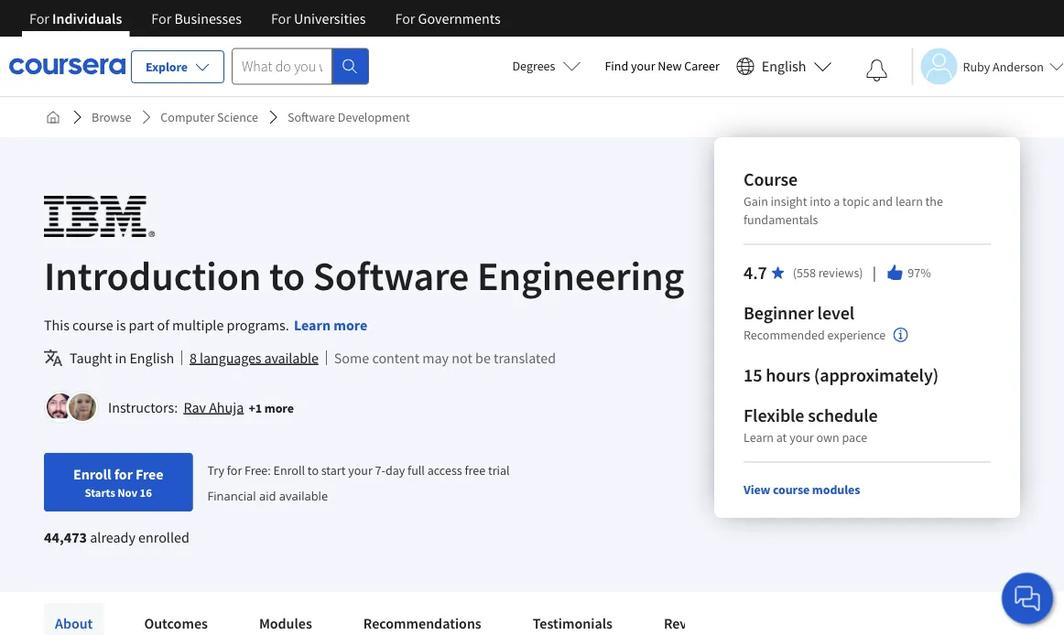 Task type: locate. For each thing, give the bounding box(es) containing it.
into
[[810, 193, 831, 210]]

for right try
[[227, 463, 242, 479]]

available inside try for free: enroll to start your 7-day full access free trial financial aid available
[[279, 488, 328, 504]]

course right view
[[773, 482, 810, 498]]

1 vertical spatial english
[[130, 349, 174, 367]]

engineering
[[477, 250, 685, 301]]

1 vertical spatial course
[[773, 482, 810, 498]]

0 horizontal spatial your
[[348, 463, 373, 479]]

software up learn more button
[[313, 250, 469, 301]]

7-
[[375, 463, 386, 479]]

0 horizontal spatial english
[[130, 349, 174, 367]]

taught
[[70, 349, 112, 367]]

software down the what do you want to learn? text field
[[288, 109, 335, 126]]

about
[[55, 615, 93, 633]]

3 for from the left
[[271, 9, 291, 27]]

english right career
[[762, 57, 807, 76]]

learn more button
[[294, 314, 368, 336]]

for left governments
[[395, 9, 415, 27]]

course for view
[[773, 482, 810, 498]]

already
[[90, 529, 136, 547]]

0 horizontal spatial for
[[114, 465, 133, 484]]

course
[[744, 168, 798, 191]]

(approximately)
[[814, 364, 939, 387]]

enroll right "free:"
[[274, 463, 305, 479]]

8 languages available
[[190, 349, 319, 367]]

beginner level
[[744, 302, 855, 325]]

at
[[777, 430, 787, 446]]

your left 7-
[[348, 463, 373, 479]]

for up the what do you want to learn? text field
[[271, 9, 291, 27]]

for left businesses
[[151, 9, 172, 27]]

translated
[[494, 349, 556, 367]]

1 horizontal spatial learn
[[744, 430, 774, 446]]

0 vertical spatial more
[[334, 316, 368, 334]]

(558
[[793, 265, 816, 281]]

not
[[452, 349, 473, 367]]

full
[[408, 463, 425, 479]]

2 for from the left
[[151, 9, 172, 27]]

is
[[116, 316, 126, 334]]

for left individuals
[[29, 9, 49, 27]]

learn left at
[[744, 430, 774, 446]]

pace
[[843, 430, 868, 446]]

1 horizontal spatial english
[[762, 57, 807, 76]]

ruby anderson button
[[912, 48, 1065, 85]]

learn right the programs.
[[294, 316, 331, 334]]

for inside try for free: enroll to start your 7-day full access free trial financial aid available
[[227, 463, 242, 479]]

None search field
[[232, 48, 369, 85]]

8
[[190, 349, 197, 367]]

enroll up the "starts"
[[73, 465, 111, 484]]

0 horizontal spatial learn
[[294, 316, 331, 334]]

to up the programs.
[[269, 250, 305, 301]]

97%
[[908, 265, 932, 281]]

1 vertical spatial more
[[265, 400, 294, 416]]

enroll for free starts nov 16
[[73, 465, 164, 500]]

english right in
[[130, 349, 174, 367]]

software development
[[288, 109, 410, 126]]

1 horizontal spatial to
[[308, 463, 319, 479]]

introduction
[[44, 250, 261, 301]]

0 vertical spatial english
[[762, 57, 807, 76]]

2 vertical spatial your
[[348, 463, 373, 479]]

multiple
[[172, 316, 224, 334]]

flexible schedule learn at your own pace
[[744, 405, 878, 446]]

some
[[334, 349, 369, 367]]

0 vertical spatial to
[[269, 250, 305, 301]]

more up some
[[334, 316, 368, 334]]

content
[[372, 349, 420, 367]]

0 vertical spatial course
[[72, 316, 113, 334]]

1 vertical spatial to
[[308, 463, 319, 479]]

0 horizontal spatial more
[[265, 400, 294, 416]]

+1
[[249, 400, 262, 416]]

for businesses
[[151, 9, 242, 27]]

more right +1 at bottom left
[[265, 400, 294, 416]]

to left start
[[308, 463, 319, 479]]

find your new career
[[605, 58, 720, 74]]

rav
[[184, 399, 206, 417]]

0 horizontal spatial course
[[72, 316, 113, 334]]

development
[[338, 109, 410, 126]]

in
[[115, 349, 127, 367]]

banner navigation
[[15, 0, 516, 37]]

available down the programs.
[[264, 349, 319, 367]]

15
[[744, 364, 763, 387]]

0 vertical spatial available
[[264, 349, 319, 367]]

available
[[264, 349, 319, 367], [279, 488, 328, 504]]

for
[[227, 463, 242, 479], [114, 465, 133, 484]]

browse link
[[84, 101, 139, 134]]

software
[[288, 109, 335, 126], [313, 250, 469, 301]]

instructors: rav ahuja +1 more
[[108, 399, 294, 417]]

your right at
[[790, 430, 814, 446]]

to
[[269, 250, 305, 301], [308, 463, 319, 479]]

nov
[[117, 486, 138, 500]]

for up nov
[[114, 465, 133, 484]]

instructors:
[[108, 399, 178, 417]]

english
[[762, 57, 807, 76], [130, 349, 174, 367]]

recommendations link
[[353, 604, 493, 636]]

modules
[[259, 615, 312, 633]]

financial aid available button
[[208, 488, 328, 504]]

1 for from the left
[[29, 9, 49, 27]]

available right "aid"
[[279, 488, 328, 504]]

0 horizontal spatial enroll
[[73, 465, 111, 484]]

1 horizontal spatial course
[[773, 482, 810, 498]]

enrolled
[[138, 529, 190, 547]]

4 for from the left
[[395, 9, 415, 27]]

this course is part of multiple programs. learn more
[[44, 316, 368, 334]]

1 horizontal spatial enroll
[[274, 463, 305, 479]]

topic
[[843, 193, 870, 210]]

1 vertical spatial available
[[279, 488, 328, 504]]

4.7
[[744, 262, 768, 285]]

reviews)
[[819, 265, 864, 281]]

for for individuals
[[29, 9, 49, 27]]

learn
[[294, 316, 331, 334], [744, 430, 774, 446]]

recommendations
[[364, 615, 482, 633]]

browse
[[92, 109, 131, 126]]

What do you want to learn? text field
[[232, 48, 333, 85]]

introduction to software engineering
[[44, 250, 685, 301]]

for universities
[[271, 9, 366, 27]]

enroll
[[274, 463, 305, 479], [73, 465, 111, 484]]

course left is
[[72, 316, 113, 334]]

course
[[72, 316, 113, 334], [773, 482, 810, 498]]

for
[[29, 9, 49, 27], [151, 9, 172, 27], [271, 9, 291, 27], [395, 9, 415, 27]]

about link
[[44, 604, 104, 636]]

recommended
[[744, 327, 825, 344]]

testimonials link
[[522, 604, 624, 636]]

own
[[817, 430, 840, 446]]

1 horizontal spatial your
[[631, 58, 656, 74]]

1 vertical spatial learn
[[744, 430, 774, 446]]

1 vertical spatial your
[[790, 430, 814, 446]]

for inside enroll for free starts nov 16
[[114, 465, 133, 484]]

free
[[465, 463, 486, 479]]

access
[[428, 463, 462, 479]]

2 horizontal spatial your
[[790, 430, 814, 446]]

0 horizontal spatial to
[[269, 250, 305, 301]]

0 vertical spatial your
[[631, 58, 656, 74]]

may
[[423, 349, 449, 367]]

view course modules
[[744, 482, 861, 498]]

show notifications image
[[866, 60, 888, 82]]

trial
[[488, 463, 510, 479]]

learn inside flexible schedule learn at your own pace
[[744, 430, 774, 446]]

flexible
[[744, 405, 805, 427]]

home image
[[46, 110, 60, 125]]

learn
[[896, 193, 923, 210]]

new
[[658, 58, 682, 74]]

your right find
[[631, 58, 656, 74]]

1 horizontal spatial for
[[227, 463, 242, 479]]



Task type: vqa. For each thing, say whether or not it's contained in the screenshot.
(4) within the This week's goals are to: (1) understand the psychological dynamics of obedience to authority; (2) review studies on group pressure and conformity; (3) learn about the dark side of deindividuation; and (4) consider ethical issues related to psychology research.
no



Task type: describe. For each thing, give the bounding box(es) containing it.
science
[[217, 109, 258, 126]]

for individuals
[[29, 9, 122, 27]]

ahuja
[[209, 399, 244, 417]]

testimonials
[[533, 615, 613, 633]]

bethany hudnutt image
[[69, 394, 96, 422]]

and
[[873, 193, 893, 210]]

for for governments
[[395, 9, 415, 27]]

for for try
[[227, 463, 242, 479]]

degrees
[[513, 58, 556, 74]]

try for free: enroll to start your 7-day full access free trial financial aid available
[[208, 463, 510, 504]]

some content may not be translated
[[334, 349, 556, 367]]

view
[[744, 482, 771, 498]]

explore
[[146, 59, 188, 75]]

enroll inside enroll for free starts nov 16
[[73, 465, 111, 484]]

course for this
[[72, 316, 113, 334]]

businesses
[[174, 9, 242, 27]]

gain
[[744, 193, 769, 210]]

recommended experience
[[744, 327, 886, 344]]

+1 more button
[[249, 399, 294, 417]]

your inside try for free: enroll to start your 7-day full access free trial financial aid available
[[348, 463, 373, 479]]

programs.
[[227, 316, 289, 334]]

schedule
[[808, 405, 878, 427]]

for for enroll
[[114, 465, 133, 484]]

english inside button
[[762, 57, 807, 76]]

0 vertical spatial software
[[288, 109, 335, 126]]

rav ahuja image
[[47, 394, 74, 422]]

the
[[926, 193, 944, 210]]

financial
[[208, 488, 256, 504]]

for for universities
[[271, 9, 291, 27]]

languages
[[200, 349, 261, 367]]

view course modules link
[[744, 482, 861, 498]]

course gain insight into a topic and learn the fundamentals
[[744, 168, 944, 228]]

individuals
[[52, 9, 122, 27]]

this
[[44, 316, 70, 334]]

day
[[386, 463, 405, 479]]

computer science link
[[153, 101, 266, 134]]

rav ahuja link
[[184, 399, 244, 417]]

1 horizontal spatial more
[[334, 316, 368, 334]]

ruby anderson
[[963, 58, 1045, 75]]

start
[[321, 463, 346, 479]]

find your new career link
[[596, 55, 729, 78]]

experience
[[828, 327, 886, 344]]

degrees button
[[498, 46, 596, 86]]

insight
[[771, 193, 808, 210]]

1 vertical spatial software
[[313, 250, 469, 301]]

(558 reviews) |
[[793, 263, 879, 283]]

free
[[136, 465, 164, 484]]

career
[[685, 58, 720, 74]]

for governments
[[395, 9, 501, 27]]

modules
[[813, 482, 861, 498]]

|
[[871, 263, 879, 283]]

governments
[[418, 9, 501, 27]]

explore button
[[131, 50, 225, 83]]

44,473 already enrolled
[[44, 529, 190, 547]]

0 vertical spatial learn
[[294, 316, 331, 334]]

anderson
[[993, 58, 1045, 75]]

coursera image
[[9, 52, 126, 81]]

ibm image
[[44, 196, 155, 237]]

for for businesses
[[151, 9, 172, 27]]

level
[[818, 302, 855, 325]]

chat with us image
[[1013, 585, 1043, 614]]

be
[[476, 349, 491, 367]]

information about difficulty level pre-requisites. image
[[894, 328, 908, 343]]

ruby
[[963, 58, 991, 75]]

8 languages available button
[[190, 347, 319, 369]]

available inside button
[[264, 349, 319, 367]]

computer
[[161, 109, 215, 126]]

try
[[208, 463, 225, 479]]

starts
[[85, 486, 115, 500]]

computer science
[[161, 109, 258, 126]]

modules link
[[248, 604, 323, 636]]

outcomes link
[[133, 604, 219, 636]]

enroll inside try for free: enroll to start your 7-day full access free trial financial aid available
[[274, 463, 305, 479]]

find
[[605, 58, 629, 74]]

part
[[129, 316, 154, 334]]

free:
[[245, 463, 271, 479]]

aid
[[259, 488, 276, 504]]

more inside "instructors: rav ahuja +1 more"
[[265, 400, 294, 416]]

15 hours (approximately)
[[744, 364, 939, 387]]

to inside try for free: enroll to start your 7-day full access free trial financial aid available
[[308, 463, 319, 479]]

your inside flexible schedule learn at your own pace
[[790, 430, 814, 446]]

beginner
[[744, 302, 814, 325]]

outcomes
[[144, 615, 208, 633]]

44,473
[[44, 529, 87, 547]]

software development link
[[280, 101, 418, 134]]

fundamentals
[[744, 212, 819, 228]]

hours
[[766, 364, 811, 387]]



